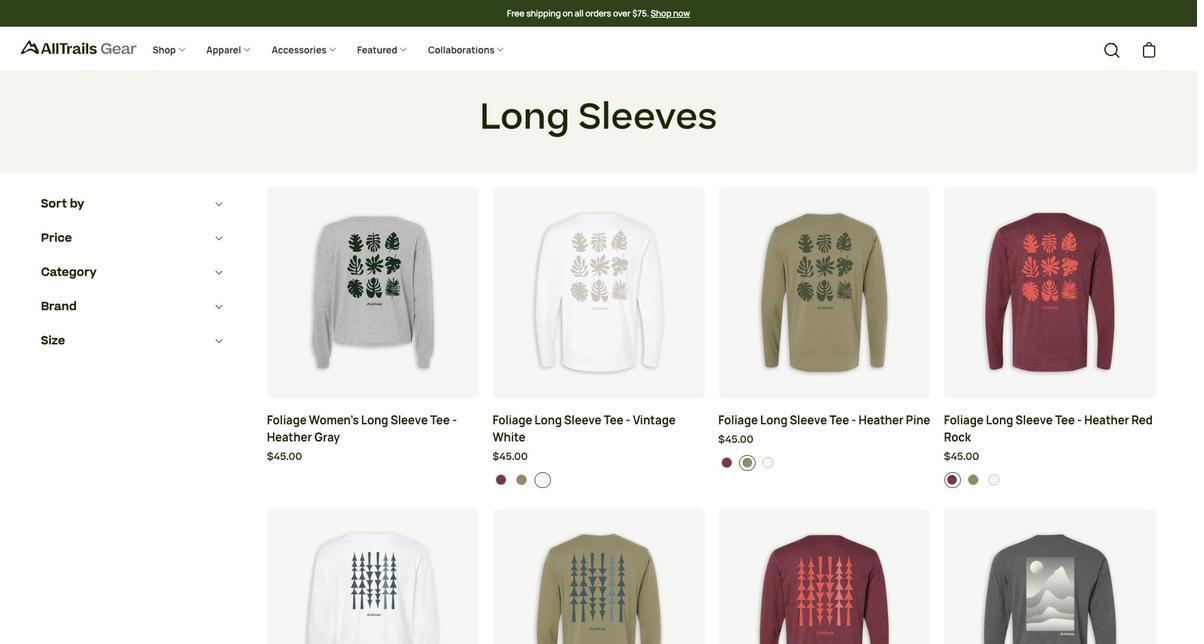 Task type: locate. For each thing, give the bounding box(es) containing it.
tee for foliage long sleeve tee - heather red rock
[[1056, 413, 1076, 428]]

heather pine image for $45.00
[[517, 475, 527, 486]]

category button
[[41, 255, 226, 289]]

long inside the foliage women's long sleeve tee - heather gray $45.00
[[361, 413, 389, 428]]

heather
[[859, 413, 904, 428], [1085, 413, 1130, 428], [267, 430, 312, 445]]

0 horizontal spatial vintage white radio
[[535, 472, 551, 488]]

shop link
[[142, 33, 196, 67]]

white
[[493, 430, 526, 445]]

foliage up white
[[493, 413, 533, 428]]

heather red rock radio for foliage long sleeve tee - vintage white
[[493, 472, 510, 488]]

1 toggle plus image from the left
[[243, 45, 251, 53]]

orders
[[586, 7, 612, 19]]

sleeve inside foliage long sleeve tee - heather red rock $45.00
[[1016, 413, 1053, 428]]

on
[[563, 7, 573, 19]]

0 horizontal spatial option group
[[493, 472, 705, 488]]

brand
[[41, 298, 77, 315]]

$45.00 link down the foliage long sleeve tee - heather pine link in the bottom right of the page
[[719, 433, 931, 448]]

$45.00 inside the foliage women's long sleeve tee - heather gray $45.00
[[267, 450, 302, 465]]

4 - from the left
[[1078, 413, 1083, 428]]

option group
[[719, 455, 931, 471], [493, 472, 705, 488], [945, 472, 1157, 488]]

vintage white radio down foliage long sleeve tee - vintage white $45.00
[[535, 472, 551, 488]]

foliage up heather pine icon
[[719, 413, 758, 428]]

2 vintage white radio from the left
[[987, 472, 1003, 488]]

over
[[613, 7, 631, 19]]

0 horizontal spatial heather red rock radio
[[493, 472, 510, 488]]

heather red rock radio for foliage long sleeve tee - heather pine
[[719, 455, 736, 471]]

vintage white radio right heather pine option
[[987, 472, 1003, 488]]

$45.00 link down the foliage long sleeve tee - heather red rock link
[[945, 450, 1157, 466]]

2 sleeve from the left
[[565, 413, 602, 428]]

heather red rock image down white
[[496, 475, 507, 486]]

1 vertical spatial heather red rock image
[[496, 475, 507, 486]]

heather pine radio down white
[[514, 472, 531, 488]]

heather pine image down white
[[517, 475, 527, 486]]

1 tee from the left
[[430, 413, 450, 428]]

heather pine radio left vintage white option
[[740, 455, 756, 471]]

size button
[[41, 324, 226, 358]]

- inside foliage long sleeve tee - heather red rock $45.00
[[1078, 413, 1083, 428]]

shop right $75.
[[651, 7, 672, 19]]

option group for white
[[493, 472, 705, 488]]

heather pine image right heather red rock radio
[[968, 475, 979, 486]]

foliage long sleeve tee - heather red rock link
[[945, 413, 1157, 447]]

long inside foliage long sleeve tee - vintage white $45.00
[[535, 413, 562, 428]]

1 horizontal spatial toggle plus image
[[399, 45, 408, 53]]

2 horizontal spatial option group
[[945, 472, 1157, 488]]

- for foliage long sleeve tee - heather pine
[[852, 413, 857, 428]]

heather inside foliage long sleeve tee - heather red rock $45.00
[[1085, 413, 1130, 428]]

0 horizontal spatial toggle plus image
[[243, 45, 251, 53]]

foliage up rock at the right of the page
[[945, 413, 984, 428]]

toggle plus image inside the featured link
[[399, 45, 408, 53]]

Vintage White radio
[[535, 472, 551, 488], [987, 472, 1003, 488]]

toggle plus image inside 'accessories' link
[[329, 45, 337, 53]]

toggle plus image inside apparel link
[[243, 45, 251, 53]]

option group down foliage long sleeve tee - vintage white $45.00
[[493, 472, 705, 488]]

$45.00 link for white
[[493, 450, 705, 466]]

foliage inside foliage long sleeve tee - heather red rock $45.00
[[945, 413, 984, 428]]

option group down foliage long sleeve tee - heather pine $45.00
[[719, 455, 931, 471]]

long inside foliage long sleeve tee - heather pine $45.00
[[761, 413, 788, 428]]

1 horizontal spatial shop
[[651, 7, 672, 19]]

foliage long sleeve tee - vintage white link
[[493, 413, 705, 447]]

1 toggle plus image from the left
[[178, 45, 186, 53]]

tee
[[430, 413, 450, 428], [604, 413, 624, 428], [830, 413, 850, 428], [1056, 413, 1076, 428]]

red
[[1132, 413, 1153, 428]]

1 vertical spatial shop
[[153, 44, 178, 56]]

1 sleeve from the left
[[391, 413, 428, 428]]

foliage women's long sleeve tee - heather gray $45.00
[[267, 413, 457, 465]]

1 horizontal spatial heather pine image
[[968, 475, 979, 486]]

foliage
[[267, 413, 307, 428], [493, 413, 533, 428], [719, 413, 758, 428], [945, 413, 984, 428]]

toggle plus image left accessories
[[243, 45, 251, 53]]

heather red rock radio down white
[[493, 472, 510, 488]]

heather left gray
[[267, 430, 312, 445]]

3 tee from the left
[[830, 413, 850, 428]]

sleeves
[[579, 92, 718, 143]]

vintage
[[633, 413, 676, 428]]

sleeve
[[391, 413, 428, 428], [565, 413, 602, 428], [790, 413, 828, 428], [1016, 413, 1053, 428]]

toggle plus image
[[178, 45, 186, 53], [329, 45, 337, 53], [497, 45, 505, 53]]

- inside foliage long sleeve tee - heather pine $45.00
[[852, 413, 857, 428]]

1 horizontal spatial heather pine radio
[[740, 455, 756, 471]]

$45.00
[[719, 433, 754, 447], [267, 450, 302, 465], [493, 450, 528, 465], [945, 450, 980, 465]]

2 toggle plus image from the left
[[329, 45, 337, 53]]

toggle plus image inside shop link
[[178, 45, 186, 53]]

$45.00 link down foliage long sleeve tee - vintage white link
[[493, 450, 705, 466]]

sort
[[41, 196, 67, 212]]

toggle plus image for shop
[[178, 45, 186, 53]]

tee inside foliage long sleeve tee - heather pine $45.00
[[830, 413, 850, 428]]

sleeve for foliage long sleeve tee - heather red rock
[[1016, 413, 1053, 428]]

price
[[41, 230, 72, 246]]

shop
[[651, 7, 672, 19], [153, 44, 178, 56]]

0 horizontal spatial heather red rock image
[[496, 475, 507, 486]]

1 vertical spatial heather pine radio
[[514, 472, 531, 488]]

0 vertical spatial heather red rock image
[[721, 458, 732, 469]]

sleeve inside foliage long sleeve tee - vintage white $45.00
[[565, 413, 602, 428]]

category
[[41, 264, 97, 281]]

-
[[452, 413, 457, 428], [626, 413, 631, 428], [852, 413, 857, 428], [1078, 413, 1083, 428]]

vintage white image for foliage long sleeve tee - vintage white
[[537, 475, 548, 486]]

1 horizontal spatial vintage white image
[[763, 458, 774, 469]]

foliage inside foliage long sleeve tee - heather pine $45.00
[[719, 413, 758, 428]]

option group down foliage long sleeve tee - heather red rock $45.00
[[945, 472, 1157, 488]]

long inside foliage long sleeve tee - heather red rock $45.00
[[987, 413, 1014, 428]]

heather pine image for rock
[[968, 475, 979, 486]]

$45.00 link for pine
[[719, 433, 931, 448]]

0 vertical spatial heather pine radio
[[740, 455, 756, 471]]

2 toggle plus image from the left
[[399, 45, 408, 53]]

4 foliage from the left
[[945, 413, 984, 428]]

by
[[70, 196, 84, 212]]

foliage long sleeve tee - heather pine link
[[719, 413, 931, 430]]

vintage white image down foliage long sleeve tee - vintage white $45.00
[[537, 475, 548, 486]]

1 horizontal spatial vintage white radio
[[987, 472, 1003, 488]]

0 vertical spatial heather red rock radio
[[719, 455, 736, 471]]

1 horizontal spatial option group
[[719, 455, 931, 471]]

$45.00 inside foliage long sleeve tee - heather pine $45.00
[[719, 433, 754, 447]]

foliage for foliage long sleeve tee - heather pine
[[719, 413, 758, 428]]

3 - from the left
[[852, 413, 857, 428]]

- inside the foliage women's long sleeve tee - heather gray $45.00
[[452, 413, 457, 428]]

1 horizontal spatial toggle plus image
[[329, 45, 337, 53]]

2 - from the left
[[626, 413, 631, 428]]

2 heather pine image from the left
[[968, 475, 979, 486]]

1 heather pine image from the left
[[517, 475, 527, 486]]

heather pine image inside option
[[968, 475, 979, 486]]

1 horizontal spatial heather red rock radio
[[719, 455, 736, 471]]

heather left the red
[[1085, 413, 1130, 428]]

collaborations link
[[418, 33, 515, 67]]

0 horizontal spatial toggle plus image
[[178, 45, 186, 53]]

$45.00 link for red
[[945, 450, 1157, 466]]

heather red rock radio left heather pine icon
[[719, 455, 736, 471]]

1 horizontal spatial heather red rock image
[[721, 458, 732, 469]]

toggle plus image inside collaborations link
[[497, 45, 505, 53]]

toggle plus image for collaborations
[[497, 45, 505, 53]]

long
[[480, 92, 570, 143], [361, 413, 389, 428], [535, 413, 562, 428], [761, 413, 788, 428], [987, 413, 1014, 428]]

free
[[507, 7, 525, 19]]

0 horizontal spatial vintage white image
[[537, 475, 548, 486]]

accessories
[[272, 44, 329, 56]]

1 foliage from the left
[[267, 413, 307, 428]]

heather red rock image
[[721, 458, 732, 469], [496, 475, 507, 486]]

heather inside foliage long sleeve tee - heather pine $45.00
[[859, 413, 904, 428]]

0 horizontal spatial shop
[[153, 44, 178, 56]]

toggle plus image for apparel
[[243, 45, 251, 53]]

apparel link
[[196, 33, 262, 67]]

1 horizontal spatial heather
[[859, 413, 904, 428]]

Heather Pine radio
[[740, 455, 756, 471], [514, 472, 531, 488]]

3 toggle plus image from the left
[[497, 45, 505, 53]]

3 foliage from the left
[[719, 413, 758, 428]]

Heather Red Rock radio
[[945, 472, 961, 488]]

$45.00 link down the 'foliage women's long sleeve tee - heather gray' link
[[267, 450, 479, 466]]

0 horizontal spatial heather pine image
[[517, 475, 527, 486]]

now
[[674, 7, 690, 19]]

sleeve inside foliage long sleeve tee - heather pine $45.00
[[790, 413, 828, 428]]

foliage inside foliage long sleeve tee - vintage white $45.00
[[493, 413, 533, 428]]

tee inside foliage long sleeve tee - heather red rock $45.00
[[1056, 413, 1076, 428]]

3 sleeve from the left
[[790, 413, 828, 428]]

women's
[[309, 413, 359, 428]]

featured link
[[347, 33, 418, 67]]

- for foliage long sleeve tee - vintage white
[[626, 413, 631, 428]]

vintage white image inside option
[[763, 458, 774, 469]]

heather left pine
[[859, 413, 904, 428]]

heather red rock image left heather pine icon
[[721, 458, 732, 469]]

2 foliage from the left
[[493, 413, 533, 428]]

collaborations
[[428, 44, 497, 56]]

0 horizontal spatial heather pine radio
[[514, 472, 531, 488]]

Vintage White radio
[[761, 455, 777, 471]]

- inside foliage long sleeve tee - vintage white $45.00
[[626, 413, 631, 428]]

1 vintage white radio from the left
[[535, 472, 551, 488]]

2 tee from the left
[[604, 413, 624, 428]]

2 horizontal spatial heather
[[1085, 413, 1130, 428]]

size
[[41, 333, 65, 349]]

0 horizontal spatial heather
[[267, 430, 312, 445]]

1 vertical spatial heather red rock radio
[[493, 472, 510, 488]]

toggle plus image
[[243, 45, 251, 53], [399, 45, 408, 53]]

Heather Pine radio
[[966, 472, 982, 488]]

foliage left women's in the left bottom of the page
[[267, 413, 307, 428]]

vintage white image right heather pine icon
[[763, 458, 774, 469]]

heather red rock image for foliage long sleeve tee - vintage white
[[496, 475, 507, 486]]

apparel
[[207, 44, 243, 56]]

$45.00 link
[[719, 433, 931, 448], [267, 450, 479, 466], [493, 450, 705, 466], [945, 450, 1157, 466]]

heather red rock image for foliage long sleeve tee - heather pine
[[721, 458, 732, 469]]

toggle plus image left collaborations
[[399, 45, 408, 53]]

1 - from the left
[[452, 413, 457, 428]]

2 horizontal spatial toggle plus image
[[497, 45, 505, 53]]

tee inside foliage long sleeve tee - vintage white $45.00
[[604, 413, 624, 428]]

foliage for foliage long sleeve tee - heather red rock
[[945, 413, 984, 428]]

vintage white image
[[763, 458, 774, 469], [537, 475, 548, 486], [989, 475, 1000, 486]]

heather pine image
[[517, 475, 527, 486], [968, 475, 979, 486]]

vintage white image right heather pine option
[[989, 475, 1000, 486]]

heather for pine
[[859, 413, 904, 428]]

4 tee from the left
[[1056, 413, 1076, 428]]

4 sleeve from the left
[[1016, 413, 1053, 428]]

Heather Red Rock radio
[[719, 455, 736, 471], [493, 472, 510, 488]]

foliage inside the foliage women's long sleeve tee - heather gray $45.00
[[267, 413, 307, 428]]

2 horizontal spatial vintage white image
[[989, 475, 1000, 486]]

shop left apparel
[[153, 44, 178, 56]]



Task type: vqa. For each thing, say whether or not it's contained in the screenshot.
Foliage Long Sleeve Tee - Heather Pine's Heather Pine image
yes



Task type: describe. For each thing, give the bounding box(es) containing it.
sleeve for foliage long sleeve tee - vintage white
[[565, 413, 602, 428]]

option group for red
[[945, 472, 1157, 488]]

shipping
[[527, 7, 561, 19]]

all
[[575, 7, 584, 19]]

gray
[[314, 430, 340, 445]]

heather red rock image
[[947, 475, 958, 486]]

$45.00 inside foliage long sleeve tee - heather red rock $45.00
[[945, 450, 980, 465]]

shop now link
[[651, 7, 690, 20]]

long sleeves
[[480, 92, 718, 143]]

accessories link
[[262, 33, 347, 67]]

sleeve for foliage long sleeve tee - heather pine
[[790, 413, 828, 428]]

0 vertical spatial shop
[[651, 7, 672, 19]]

tee inside the foliage women's long sleeve tee - heather gray $45.00
[[430, 413, 450, 428]]

sleeve inside the foliage women's long sleeve tee - heather gray $45.00
[[391, 413, 428, 428]]

brand button
[[41, 289, 226, 324]]

heather for red
[[1085, 413, 1130, 428]]

vintage white radio for rock
[[987, 472, 1003, 488]]

heather pine image
[[742, 458, 753, 469]]

long for foliage long sleeve tee - heather red rock
[[987, 413, 1014, 428]]

rock
[[945, 430, 972, 445]]

foliage for foliage women's long sleeve tee - heather gray
[[267, 413, 307, 428]]

foliage long sleeve tee - heather pine $45.00
[[719, 413, 931, 447]]

foliage women's long sleeve tee - heather gray link
[[267, 413, 479, 447]]

sort by
[[41, 196, 84, 212]]

foliage long sleeve tee - heather red rock $45.00
[[945, 413, 1153, 465]]

$45.00 inside foliage long sleeve tee - vintage white $45.00
[[493, 450, 528, 465]]

toggle plus image for accessories
[[329, 45, 337, 53]]

long for foliage long sleeve tee - vintage white
[[535, 413, 562, 428]]

tee for foliage long sleeve tee - vintage white
[[604, 413, 624, 428]]

price button
[[41, 221, 226, 255]]

sort by button
[[41, 187, 226, 221]]

vintage white image for foliage long sleeve tee - heather pine
[[763, 458, 774, 469]]

$45.00 link for heather
[[267, 450, 479, 466]]

tee for foliage long sleeve tee - heather pine
[[830, 413, 850, 428]]

foliage long sleeve tee - vintage white $45.00
[[493, 413, 676, 465]]

option group for pine
[[719, 455, 931, 471]]

vintage white image for foliage long sleeve tee - heather red rock
[[989, 475, 1000, 486]]

long for foliage long sleeve tee - heather pine
[[761, 413, 788, 428]]

$75.
[[633, 7, 649, 19]]

heather inside the foliage women's long sleeve tee - heather gray $45.00
[[267, 430, 312, 445]]

- for foliage long sleeve tee - heather red rock
[[1078, 413, 1083, 428]]

foliage for foliage long sleeve tee - vintage white
[[493, 413, 533, 428]]

pine
[[906, 413, 931, 428]]

toggle plus image for featured
[[399, 45, 408, 53]]

featured
[[357, 44, 399, 56]]

free shipping on all orders over $75. shop now
[[507, 7, 690, 19]]

vintage white radio for $45.00
[[535, 472, 551, 488]]

heather pine radio for foliage long sleeve tee - vintage white
[[514, 472, 531, 488]]

heather pine radio for foliage long sleeve tee - heather pine
[[740, 455, 756, 471]]



